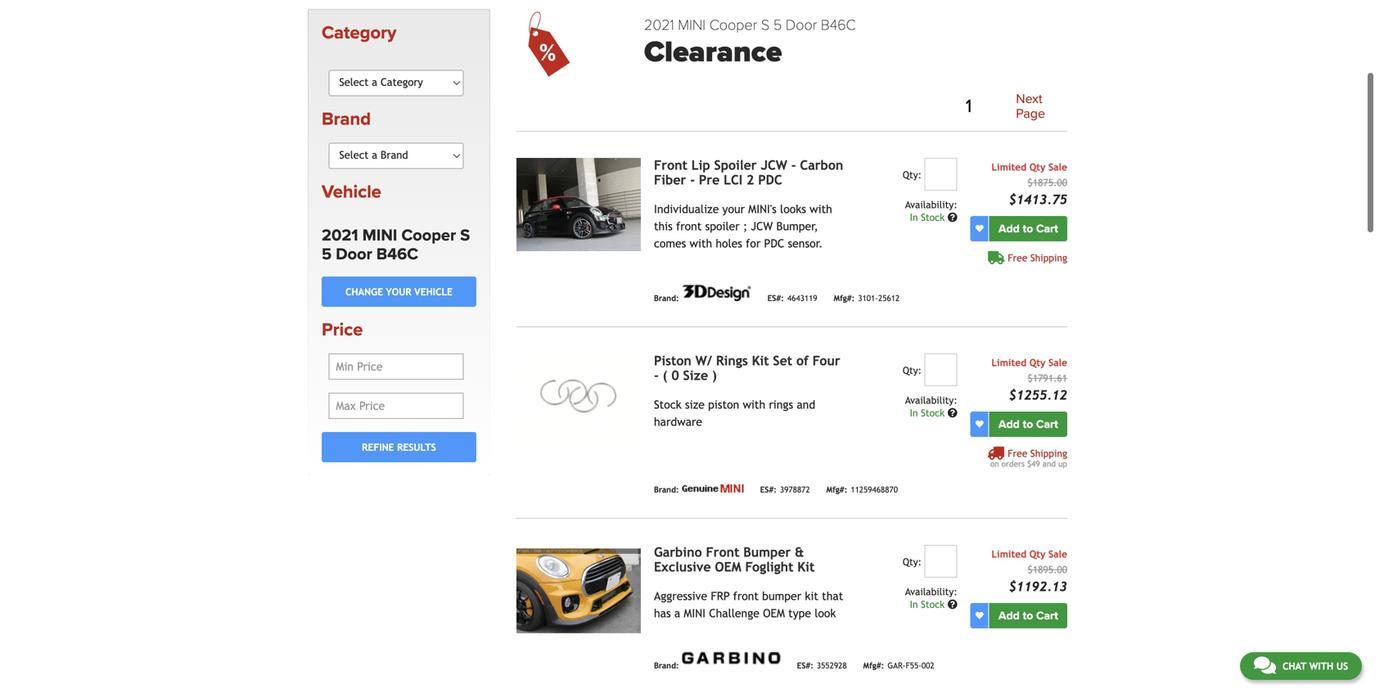 Task type: locate. For each thing, give the bounding box(es) containing it.
add to cart button up free shipping
[[990, 216, 1068, 242]]

2 question circle image from the top
[[948, 408, 958, 418]]

$1255.12
[[1009, 388, 1068, 403]]

1 vertical spatial add to cart button
[[990, 412, 1068, 437]]

qty up $1875.00 at the top of the page
[[1030, 161, 1046, 173]]

genuine mini - corporate logo image
[[683, 485, 744, 493]]

1 horizontal spatial s
[[762, 16, 770, 34]]

2 add to cart button from the top
[[990, 412, 1068, 437]]

lci
[[724, 172, 743, 187]]

0 horizontal spatial front
[[676, 220, 702, 233]]

garbino
[[654, 545, 702, 560]]

es#4643119 - 3101-25612 - front lip spoiler jcw - carbon fiber - pre lci 2 pdc - individualize your mini's looks with this front spoiler ; jcw bumper, comes with holes for pdc sensor. - 3d design - mini image
[[517, 158, 641, 251]]

0 vertical spatial your
[[723, 203, 745, 216]]

front left lip
[[654, 158, 688, 173]]

page
[[1017, 106, 1046, 121]]

0 vertical spatial mfg#:
[[834, 294, 855, 303]]

1 in from the top
[[910, 212, 918, 223]]

None number field
[[925, 158, 958, 191], [925, 354, 958, 386], [925, 545, 958, 578], [925, 158, 958, 191], [925, 354, 958, 386], [925, 545, 958, 578]]

mini for 2021 mini cooper s 5 door b46c clearance
[[678, 16, 706, 34]]

1 vertical spatial qty:
[[903, 365, 922, 376]]

1 horizontal spatial 5
[[774, 16, 782, 34]]

0 vertical spatial to
[[1023, 222, 1034, 236]]

and
[[797, 398, 816, 411], [1043, 459, 1056, 469]]

0 vertical spatial qty:
[[903, 169, 922, 181]]

brand: down has
[[654, 661, 679, 671]]

add to cart down the $1255.12
[[999, 418, 1059, 432]]

1 vertical spatial mfg#:
[[827, 485, 848, 495]]

0 horizontal spatial -
[[654, 368, 659, 383]]

up
[[1059, 459, 1068, 469]]

to down $1192.13
[[1023, 609, 1034, 623]]

jcw right ;
[[751, 220, 773, 233]]

pdc right for
[[765, 237, 785, 250]]

in
[[910, 212, 918, 223], [910, 407, 918, 419], [910, 599, 918, 610]]

1 vertical spatial shipping
[[1031, 448, 1068, 459]]

5 up clearance
[[774, 16, 782, 34]]

sale inside 'limited qty sale $1791.61 $1255.12'
[[1049, 357, 1068, 368]]

piston
[[654, 353, 692, 368]]

front up challenge
[[733, 590, 759, 603]]

1 vertical spatial s
[[460, 226, 470, 245]]

2 qty from the top
[[1030, 357, 1046, 368]]

2 vertical spatial add to cart
[[999, 609, 1059, 623]]

$1192.13
[[1009, 579, 1068, 594]]

es#:
[[768, 294, 784, 303], [760, 485, 777, 495], [797, 661, 814, 671]]

0 vertical spatial add to cart
[[999, 222, 1059, 236]]

brand: left genuine mini - corporate logo
[[654, 485, 679, 495]]

mini right a
[[684, 607, 706, 620]]

your for individualize
[[723, 203, 745, 216]]

1 vertical spatial add
[[999, 418, 1020, 432]]

cooper
[[710, 16, 758, 34], [402, 226, 456, 245]]

1 vertical spatial free
[[1008, 448, 1028, 459]]

bumper,
[[777, 220, 819, 233]]

exclusive
[[654, 560, 711, 575]]

cart up free shipping
[[1037, 222, 1059, 236]]

1 horizontal spatial b46c
[[821, 16, 856, 34]]

1 vertical spatial 2021
[[322, 226, 358, 245]]

mfg#: left gar-
[[864, 661, 885, 671]]

1 in stock from the top
[[910, 212, 948, 223]]

2 shipping from the top
[[1031, 448, 1068, 459]]

es#: left the 4643119
[[768, 294, 784, 303]]

- for rings
[[654, 368, 659, 383]]

0 vertical spatial s
[[762, 16, 770, 34]]

1 free from the top
[[1008, 252, 1028, 264]]

0 vertical spatial front
[[676, 220, 702, 233]]

3d design - corporate logo image
[[683, 281, 751, 301]]

2
[[747, 172, 755, 187]]

1 vertical spatial front
[[706, 545, 740, 560]]

1 vertical spatial cart
[[1037, 418, 1059, 432]]

qty for $1255.12
[[1030, 357, 1046, 368]]

your right change
[[386, 286, 412, 298]]

limited up the $1255.12
[[992, 357, 1027, 368]]

3 availability: from the top
[[906, 586, 958, 598]]

in stock for $1413.75
[[910, 212, 948, 223]]

0 vertical spatial pdc
[[759, 172, 783, 187]]

sale
[[1049, 161, 1068, 173], [1049, 357, 1068, 368], [1049, 549, 1068, 560]]

shipping for free shipping on orders $49 and up
[[1031, 448, 1068, 459]]

mini
[[678, 16, 706, 34], [363, 226, 398, 245], [684, 607, 706, 620]]

2 add from the top
[[999, 418, 1020, 432]]

0 vertical spatial 2021
[[644, 16, 674, 34]]

sale inside the "limited qty sale $1875.00 $1413.75"
[[1049, 161, 1068, 173]]

cooper inside 2021 mini cooper s 5 door b46c
[[402, 226, 456, 245]]

mini inside 2021 mini cooper s 5 door b46c clearance
[[678, 16, 706, 34]]

2 qty: from the top
[[903, 365, 922, 376]]

0
[[672, 368, 679, 383]]

1 add from the top
[[999, 222, 1020, 236]]

mini up clearance
[[678, 16, 706, 34]]

kit up kit
[[798, 560, 815, 575]]

2 vertical spatial sale
[[1049, 549, 1068, 560]]

0 vertical spatial b46c
[[821, 16, 856, 34]]

0 vertical spatial question circle image
[[948, 212, 958, 222]]

1 vertical spatial brand:
[[654, 485, 679, 495]]

brand: for (
[[654, 485, 679, 495]]

2021 mini cooper s 5 door b46c clearance
[[644, 16, 856, 70]]

2 vertical spatial qty
[[1030, 549, 1046, 560]]

0 horizontal spatial kit
[[752, 353, 769, 368]]

0 vertical spatial in
[[910, 212, 918, 223]]

0 horizontal spatial cooper
[[402, 226, 456, 245]]

mini up change
[[363, 226, 398, 245]]

b46c inside 2021 mini cooper s 5 door b46c clearance
[[821, 16, 856, 34]]

2021 inside 2021 mini cooper s 5 door b46c clearance
[[644, 16, 674, 34]]

1 add to cart button from the top
[[990, 216, 1068, 242]]

$49
[[1028, 459, 1041, 469]]

1 vertical spatial limited
[[992, 357, 1027, 368]]

0 horizontal spatial and
[[797, 398, 816, 411]]

1 link
[[956, 93, 982, 120]]

add to wish list image
[[976, 420, 984, 429]]

s inside 2021 mini cooper s 5 door b46c
[[460, 226, 470, 245]]

2 vertical spatial add to cart button
[[990, 603, 1068, 629]]

to up free shipping
[[1023, 222, 1034, 236]]

add to cart button
[[990, 216, 1068, 242], [990, 412, 1068, 437], [990, 603, 1068, 629]]

and inside stock size piston with rings and hardware
[[797, 398, 816, 411]]

1 horizontal spatial kit
[[798, 560, 815, 575]]

kit inside garbino front bumper & exclusive oem foglight kit
[[798, 560, 815, 575]]

0 vertical spatial free
[[1008, 252, 1028, 264]]

0 vertical spatial cart
[[1037, 222, 1059, 236]]

challenge
[[709, 607, 760, 620]]

brand: left 3d design - corporate logo
[[654, 294, 679, 303]]

sale up $1791.61
[[1049, 357, 1068, 368]]

your inside change your vehicle link
[[386, 286, 412, 298]]

1 horizontal spatial oem
[[763, 607, 785, 620]]

0 vertical spatial and
[[797, 398, 816, 411]]

in stock
[[910, 212, 948, 223], [910, 407, 948, 419], [910, 599, 948, 610]]

refine results link
[[322, 433, 477, 463]]

2 vertical spatial brand:
[[654, 661, 679, 671]]

s inside 2021 mini cooper s 5 door b46c clearance
[[762, 16, 770, 34]]

mfg#: for garbino front bumper & exclusive oem foglight kit
[[864, 661, 885, 671]]

add for $1413.75
[[999, 222, 1020, 236]]

of
[[797, 353, 809, 368]]

jcw inside front lip spoiler jcw - carbon fiber - pre lci 2 pdc
[[761, 158, 788, 173]]

four
[[813, 353, 841, 368]]

2021 up clearance
[[644, 16, 674, 34]]

- inside piston w/ rings kit set of four - ( 0 size )
[[654, 368, 659, 383]]

1 qty: from the top
[[903, 169, 922, 181]]

2 vertical spatial to
[[1023, 609, 1034, 623]]

availability: for $1255.12
[[906, 395, 958, 406]]

shipping inside free shipping on orders $49 and up
[[1031, 448, 1068, 459]]

1 vertical spatial door
[[336, 244, 372, 264]]

stock for garbino front bumper & exclusive oem foglight kit
[[921, 599, 945, 610]]

f55-
[[906, 661, 922, 671]]

limited up $1413.75
[[992, 161, 1027, 173]]

stock for front lip spoiler jcw - carbon fiber - pre lci 2 pdc
[[921, 212, 945, 223]]

3 qty from the top
[[1030, 549, 1046, 560]]

mfg#: 11259468870
[[827, 485, 898, 495]]

chat with us
[[1283, 661, 1349, 672]]

1 horizontal spatial and
[[1043, 459, 1056, 469]]

question circle image
[[948, 600, 958, 610]]

free inside free shipping on orders $49 and up
[[1008, 448, 1028, 459]]

0 horizontal spatial front
[[654, 158, 688, 173]]

free right on
[[1008, 448, 1028, 459]]

0 horizontal spatial 2021
[[322, 226, 358, 245]]

add down $1192.13
[[999, 609, 1020, 623]]

comes
[[654, 237, 687, 250]]

0 horizontal spatial vehicle
[[322, 181, 382, 203]]

2 availability: from the top
[[906, 395, 958, 406]]

oem
[[715, 560, 742, 575], [763, 607, 785, 620]]

cooper up clearance
[[710, 16, 758, 34]]

2 vertical spatial cart
[[1037, 609, 1059, 623]]

add to cart button down the $1255.12
[[990, 412, 1068, 437]]

1 horizontal spatial cooper
[[710, 16, 758, 34]]

free shipping
[[1008, 252, 1068, 264]]

vehicle down 2021 mini cooper s 5 door b46c at top left
[[415, 286, 453, 298]]

0 horizontal spatial your
[[386, 286, 412, 298]]

jcw
[[761, 158, 788, 173], [751, 220, 773, 233]]

mini inside 2021 mini cooper s 5 door b46c
[[363, 226, 398, 245]]

1 vertical spatial question circle image
[[948, 408, 958, 418]]

stock for piston w/ rings kit set of four - ( 0 size )
[[921, 407, 945, 419]]

1 cart from the top
[[1037, 222, 1059, 236]]

add to cart button down $1192.13
[[990, 603, 1068, 629]]

0 vertical spatial shipping
[[1031, 252, 1068, 264]]

qty inside 'limited qty sale $1791.61 $1255.12'
[[1030, 357, 1046, 368]]

0 vertical spatial add to cart button
[[990, 216, 1068, 242]]

1 availability: from the top
[[906, 199, 958, 210]]

cart down $1192.13
[[1037, 609, 1059, 623]]

2 in stock from the top
[[910, 407, 948, 419]]

1 vertical spatial b46c
[[377, 244, 419, 264]]

pdc inside front lip spoiler jcw - carbon fiber - pre lci 2 pdc
[[759, 172, 783, 187]]

orders
[[1002, 459, 1025, 469]]

w/
[[696, 353, 713, 368]]

door
[[786, 16, 817, 34], [336, 244, 372, 264]]

your up spoiler
[[723, 203, 745, 216]]

1 brand: from the top
[[654, 294, 679, 303]]

- left carbon
[[792, 158, 797, 173]]

add right add to wish list image at the right bottom
[[999, 418, 1020, 432]]

oem down bumper
[[763, 607, 785, 620]]

b46c
[[821, 16, 856, 34], [377, 244, 419, 264]]

2 brand: from the top
[[654, 485, 679, 495]]

1 vertical spatial and
[[1043, 459, 1056, 469]]

0 vertical spatial qty
[[1030, 161, 1046, 173]]

1 vertical spatial 5
[[322, 244, 332, 264]]

add to wish list image for $1413.75
[[976, 225, 984, 233]]

0 vertical spatial limited
[[992, 161, 1027, 173]]

front down individualize
[[676, 220, 702, 233]]

3 sale from the top
[[1049, 549, 1068, 560]]

2 add to wish list image from the top
[[976, 612, 984, 620]]

cart for $1413.75
[[1037, 222, 1059, 236]]

0 horizontal spatial 5
[[322, 244, 332, 264]]

add to wish list image
[[976, 225, 984, 233], [976, 612, 984, 620]]

2 vertical spatial qty:
[[903, 556, 922, 568]]

1 vertical spatial kit
[[798, 560, 815, 575]]

with down spoiler
[[690, 237, 713, 250]]

kit left set
[[752, 353, 769, 368]]

2 sale from the top
[[1049, 357, 1068, 368]]

1 sale from the top
[[1049, 161, 1068, 173]]

1 vertical spatial availability:
[[906, 395, 958, 406]]

1 add to cart from the top
[[999, 222, 1059, 236]]

5 inside 2021 mini cooper s 5 door b46c clearance
[[774, 16, 782, 34]]

2 add to cart from the top
[[999, 418, 1059, 432]]

to
[[1023, 222, 1034, 236], [1023, 418, 1034, 432], [1023, 609, 1034, 623]]

2021 inside 2021 mini cooper s 5 door b46c
[[322, 226, 358, 245]]

0 vertical spatial 5
[[774, 16, 782, 34]]

oem up frp
[[715, 560, 742, 575]]

1 vertical spatial cooper
[[402, 226, 456, 245]]

2 free from the top
[[1008, 448, 1028, 459]]

$1875.00
[[1028, 177, 1068, 188]]

price
[[322, 319, 363, 341]]

lip
[[692, 158, 711, 173]]

front
[[654, 158, 688, 173], [706, 545, 740, 560]]

mini's
[[749, 203, 777, 216]]

qty up $1895.00
[[1030, 549, 1046, 560]]

0 vertical spatial front
[[654, 158, 688, 173]]

qty inside limited qty sale $1895.00 $1192.13
[[1030, 549, 1046, 560]]

2 vertical spatial mini
[[684, 607, 706, 620]]

0 vertical spatial door
[[786, 16, 817, 34]]

jcw right 2
[[761, 158, 788, 173]]

1 vertical spatial to
[[1023, 418, 1034, 432]]

door inside 2021 mini cooper s 5 door b46c
[[336, 244, 372, 264]]

2 vertical spatial in
[[910, 599, 918, 610]]

5
[[774, 16, 782, 34], [322, 244, 332, 264]]

2 vertical spatial mfg#:
[[864, 661, 885, 671]]

availability:
[[906, 199, 958, 210], [906, 395, 958, 406], [906, 586, 958, 598]]

kit inside piston w/ rings kit set of four - ( 0 size )
[[752, 353, 769, 368]]

sale for $1413.75
[[1049, 161, 1068, 173]]

paginated product list navigation navigation
[[644, 89, 1068, 124]]

limited inside 'limited qty sale $1791.61 $1255.12'
[[992, 357, 1027, 368]]

and inside free shipping on orders $49 and up
[[1043, 459, 1056, 469]]

shipping right 'orders'
[[1031, 448, 1068, 459]]

3 limited from the top
[[992, 549, 1027, 560]]

0 vertical spatial es#:
[[768, 294, 784, 303]]

add to cart down $1192.13
[[999, 609, 1059, 623]]

question circle image
[[948, 212, 958, 222], [948, 408, 958, 418]]

0 vertical spatial oem
[[715, 560, 742, 575]]

es#: 3552928
[[797, 661, 847, 671]]

es#: left 3552928
[[797, 661, 814, 671]]

brand:
[[654, 294, 679, 303], [654, 485, 679, 495], [654, 661, 679, 671]]

1 vertical spatial es#:
[[760, 485, 777, 495]]

cart down the $1255.12
[[1037, 418, 1059, 432]]

1 add to wish list image from the top
[[976, 225, 984, 233]]

2021
[[644, 16, 674, 34], [322, 226, 358, 245]]

5 up price
[[322, 244, 332, 264]]

stock inside stock size piston with rings and hardware
[[654, 398, 682, 411]]

1 to from the top
[[1023, 222, 1034, 236]]

individualize
[[654, 203, 719, 216]]

1 vertical spatial qty
[[1030, 357, 1046, 368]]

to down the $1255.12
[[1023, 418, 1034, 432]]

with left rings
[[743, 398, 766, 411]]

limited inside the "limited qty sale $1875.00 $1413.75"
[[992, 161, 1027, 173]]

5 inside 2021 mini cooper s 5 door b46c
[[322, 244, 332, 264]]

foglight
[[746, 560, 794, 575]]

es#: left 3978872
[[760, 485, 777, 495]]

and right rings
[[797, 398, 816, 411]]

shipping for free shipping
[[1031, 252, 1068, 264]]

kit
[[805, 590, 819, 603]]

free down $1413.75
[[1008, 252, 1028, 264]]

with inside stock size piston with rings and hardware
[[743, 398, 766, 411]]

jcw inside "individualize your mini's looks with this front spoiler ; jcw bumper, comes with holes for pdc sensor."
[[751, 220, 773, 233]]

1 vertical spatial in stock
[[910, 407, 948, 419]]

0 vertical spatial in stock
[[910, 212, 948, 223]]

2 vertical spatial add
[[999, 609, 1020, 623]]

0 horizontal spatial oem
[[715, 560, 742, 575]]

b46c inside 2021 mini cooper s 5 door b46c
[[377, 244, 419, 264]]

qty:
[[903, 169, 922, 181], [903, 365, 922, 376], [903, 556, 922, 568]]

1 horizontal spatial door
[[786, 16, 817, 34]]

1 horizontal spatial your
[[723, 203, 745, 216]]

category
[[322, 22, 397, 44]]

comments image
[[1255, 656, 1277, 676]]

qty inside the "limited qty sale $1875.00 $1413.75"
[[1030, 161, 1046, 173]]

11259468870
[[851, 485, 898, 495]]

cooper up change your vehicle link
[[402, 226, 456, 245]]

2 cart from the top
[[1037, 418, 1059, 432]]

kit
[[752, 353, 769, 368], [798, 560, 815, 575]]

door for 2021 mini cooper s 5 door b46c clearance
[[786, 16, 817, 34]]

clearance
[[644, 34, 782, 70]]

qty up $1791.61
[[1030, 357, 1046, 368]]

- left pre
[[691, 172, 695, 187]]

0 vertical spatial sale
[[1049, 161, 1068, 173]]

0 vertical spatial availability:
[[906, 199, 958, 210]]

has
[[654, 607, 671, 620]]

front up frp
[[706, 545, 740, 560]]

1 qty from the top
[[1030, 161, 1046, 173]]

1 vertical spatial add to wish list image
[[976, 612, 984, 620]]

2021 up change
[[322, 226, 358, 245]]

es#: for pdc
[[768, 294, 784, 303]]

2 vertical spatial availability:
[[906, 586, 958, 598]]

and left up
[[1043, 459, 1056, 469]]

pdc
[[759, 172, 783, 187], [765, 237, 785, 250]]

2 to from the top
[[1023, 418, 1034, 432]]

1 limited from the top
[[992, 161, 1027, 173]]

qty: for $1413.75
[[903, 169, 922, 181]]

1 question circle image from the top
[[948, 212, 958, 222]]

qty: for $1255.12
[[903, 365, 922, 376]]

1 horizontal spatial -
[[691, 172, 695, 187]]

mfg#: left 11259468870
[[827, 485, 848, 495]]

stock size piston with rings and hardware
[[654, 398, 816, 429]]

your inside "individualize your mini's looks with this front spoiler ; jcw bumper, comes with holes for pdc sensor."
[[723, 203, 745, 216]]

free
[[1008, 252, 1028, 264], [1008, 448, 1028, 459]]

- left (
[[654, 368, 659, 383]]

1 vertical spatial oem
[[763, 607, 785, 620]]

0 vertical spatial brand:
[[654, 294, 679, 303]]

1 vertical spatial sale
[[1049, 357, 1068, 368]]

sale up $1895.00
[[1049, 549, 1068, 560]]

add to cart up free shipping
[[999, 222, 1059, 236]]

0 horizontal spatial s
[[460, 226, 470, 245]]

limited up $1192.13
[[992, 549, 1027, 560]]

bumper
[[763, 590, 802, 603]]

2 in from the top
[[910, 407, 918, 419]]

1 vertical spatial your
[[386, 286, 412, 298]]

cart for $1255.12
[[1037, 418, 1059, 432]]

your
[[723, 203, 745, 216], [386, 286, 412, 298]]

add up free shipping
[[999, 222, 1020, 236]]

door inside 2021 mini cooper s 5 door b46c clearance
[[786, 16, 817, 34]]

cart
[[1037, 222, 1059, 236], [1037, 418, 1059, 432], [1037, 609, 1059, 623]]

1 vertical spatial vehicle
[[415, 286, 453, 298]]

oem inside aggressive frp front bumper kit that has a mini challenge oem type look
[[763, 607, 785, 620]]

mfg#: gar-f55-002
[[864, 661, 935, 671]]

cooper inside 2021 mini cooper s 5 door b46c clearance
[[710, 16, 758, 34]]

add to cart button for $1413.75
[[990, 216, 1068, 242]]

3 add from the top
[[999, 609, 1020, 623]]

shipping down $1413.75
[[1031, 252, 1068, 264]]

vehicle up 2021 mini cooper s 5 door b46c at top left
[[322, 181, 382, 203]]

pdc right 2
[[759, 172, 783, 187]]

shipping
[[1031, 252, 1068, 264], [1031, 448, 1068, 459]]

2 vertical spatial limited
[[992, 549, 1027, 560]]

0 vertical spatial jcw
[[761, 158, 788, 173]]

mfg#:
[[834, 294, 855, 303], [827, 485, 848, 495], [864, 661, 885, 671]]

0 vertical spatial add
[[999, 222, 1020, 236]]

1 shipping from the top
[[1031, 252, 1068, 264]]

2 vertical spatial in stock
[[910, 599, 948, 610]]

sale up $1875.00 at the top of the page
[[1049, 161, 1068, 173]]

;
[[744, 220, 748, 233]]

2 limited from the top
[[992, 357, 1027, 368]]

0 horizontal spatial door
[[336, 244, 372, 264]]

)
[[712, 368, 717, 383]]

mfg#: left 3101-
[[834, 294, 855, 303]]



Task type: vqa. For each thing, say whether or not it's contained in the screenshot.
the right B46C
yes



Task type: describe. For each thing, give the bounding box(es) containing it.
looks
[[781, 203, 807, 216]]

es#: 3978872
[[760, 485, 810, 495]]

2 vertical spatial es#:
[[797, 661, 814, 671]]

es#3552928 - gar-f55-002 - garbino front bumper & exclusive oem foglight kit - aggressive frp front bumper kit that has a mini challenge oem type look - garbino - mini image
[[517, 545, 641, 639]]

add to cart for $1413.75
[[999, 222, 1059, 236]]

5 for 2021 mini cooper s 5 door b46c clearance
[[774, 16, 782, 34]]

add to cart button for $1255.12
[[990, 412, 1068, 437]]

us
[[1337, 661, 1349, 672]]

limited qty sale $1895.00 $1192.13
[[992, 549, 1068, 594]]

front lip spoiler jcw - carbon fiber - pre lci 2 pdc
[[654, 158, 844, 187]]

002
[[922, 661, 935, 671]]

with left 'us'
[[1310, 661, 1334, 672]]

on
[[991, 459, 1000, 469]]

2021 for 2021 mini cooper s 5 door b46c
[[322, 226, 358, 245]]

chat with us link
[[1241, 653, 1363, 681]]

5 for 2021 mini cooper s 5 door b46c
[[322, 244, 332, 264]]

garbino front bumper & exclusive oem foglight kit
[[654, 545, 815, 575]]

free shipping on orders $49 and up
[[991, 448, 1068, 469]]

3 in stock from the top
[[910, 599, 948, 610]]

3 add to cart button from the top
[[990, 603, 1068, 629]]

3 add to cart from the top
[[999, 609, 1059, 623]]

fiber
[[654, 172, 687, 187]]

rings
[[716, 353, 748, 368]]

3978872
[[780, 485, 810, 495]]

Max Price number field
[[329, 393, 464, 419]]

front inside aggressive frp front bumper kit that has a mini challenge oem type look
[[733, 590, 759, 603]]

results
[[397, 442, 436, 453]]

change
[[346, 286, 383, 298]]

chat
[[1283, 661, 1307, 672]]

3 in from the top
[[910, 599, 918, 610]]

this
[[654, 220, 673, 233]]

look
[[815, 607, 837, 620]]

set
[[773, 353, 793, 368]]

door for 2021 mini cooper s 5 door b46c
[[336, 244, 372, 264]]

mfg#: 3101-25612
[[834, 294, 900, 303]]

in for $1413.75
[[910, 212, 918, 223]]

mfg#: for front lip spoiler jcw - carbon fiber - pre lci 2 pdc
[[834, 294, 855, 303]]

es#3978872 - 11259468870 - piston w/ rings kit set of four - ( 0 size )  - stock size piston with rings and hardware - genuine mini - mini image
[[517, 354, 641, 447]]

front inside "individualize your mini's looks with this front spoiler ; jcw bumper, comes with holes for pdc sensor."
[[676, 220, 702, 233]]

oem inside garbino front bumper & exclusive oem foglight kit
[[715, 560, 742, 575]]

a
[[675, 607, 681, 620]]

&
[[795, 545, 805, 560]]

front inside garbino front bumper & exclusive oem foglight kit
[[706, 545, 740, 560]]

$1791.61
[[1028, 373, 1068, 384]]

spoiler
[[706, 220, 740, 233]]

refine results
[[362, 442, 436, 453]]

brand: for pre
[[654, 294, 679, 303]]

sale inside limited qty sale $1895.00 $1192.13
[[1049, 549, 1068, 560]]

piston w/ rings kit set of four - ( 0 size ) link
[[654, 353, 841, 383]]

garbino - corporate logo image
[[683, 649, 781, 669]]

your for change
[[386, 286, 412, 298]]

2 horizontal spatial -
[[792, 158, 797, 173]]

front lip spoiler jcw - carbon fiber - pre lci 2 pdc link
[[654, 158, 844, 187]]

s for 2021 mini cooper s 5 door b46c
[[460, 226, 470, 245]]

and for rings
[[797, 398, 816, 411]]

to for $1413.75
[[1023, 222, 1034, 236]]

garbino front bumper & exclusive oem foglight kit link
[[654, 545, 815, 575]]

sensor.
[[788, 237, 823, 250]]

and for $49
[[1043, 459, 1056, 469]]

pre
[[699, 172, 720, 187]]

qty for $1413.75
[[1030, 161, 1046, 173]]

front inside front lip spoiler jcw - carbon fiber - pre lci 2 pdc
[[654, 158, 688, 173]]

mini for 2021 mini cooper s 5 door b46c
[[363, 226, 398, 245]]

refine
[[362, 442, 394, 453]]

es#: 4643119
[[768, 294, 818, 303]]

limited for $1413.75
[[992, 161, 1027, 173]]

$1895.00
[[1028, 564, 1068, 576]]

holes
[[716, 237, 743, 250]]

limited for $1255.12
[[992, 357, 1027, 368]]

add to wish list image for $1192.13
[[976, 612, 984, 620]]

3 cart from the top
[[1037, 609, 1059, 623]]

4643119
[[788, 294, 818, 303]]

gar-
[[888, 661, 906, 671]]

(
[[663, 368, 668, 383]]

aggressive frp front bumper kit that has a mini challenge oem type look
[[654, 590, 844, 620]]

limited inside limited qty sale $1895.00 $1192.13
[[992, 549, 1027, 560]]

Min Price number field
[[329, 354, 464, 380]]

in stock for $1255.12
[[910, 407, 948, 419]]

1
[[966, 95, 972, 118]]

to for $1255.12
[[1023, 418, 1034, 432]]

$1413.75
[[1009, 192, 1068, 207]]

size
[[683, 368, 709, 383]]

type
[[789, 607, 812, 620]]

add for $1255.12
[[999, 418, 1020, 432]]

with right the 'looks'
[[810, 203, 833, 216]]

change your vehicle link
[[322, 277, 477, 307]]

2021 for 2021 mini cooper s 5 door b46c clearance
[[644, 16, 674, 34]]

b46c for 2021 mini cooper s 5 door b46c clearance
[[821, 16, 856, 34]]

b46c for 2021 mini cooper s 5 door b46c
[[377, 244, 419, 264]]

3101-
[[859, 294, 879, 303]]

carbon
[[800, 158, 844, 173]]

limited qty sale $1875.00 $1413.75
[[992, 161, 1068, 207]]

cooper for 2021 mini cooper s 5 door b46c
[[402, 226, 456, 245]]

spoiler
[[715, 158, 757, 173]]

3 brand: from the top
[[654, 661, 679, 671]]

brand
[[322, 108, 371, 130]]

pdc inside "individualize your mini's looks with this front spoiler ; jcw bumper, comes with holes for pdc sensor."
[[765, 237, 785, 250]]

free for free shipping on orders $49 and up
[[1008, 448, 1028, 459]]

size
[[685, 398, 705, 411]]

rings
[[769, 398, 794, 411]]

hardware
[[654, 416, 703, 429]]

mini inside aggressive frp front bumper kit that has a mini challenge oem type look
[[684, 607, 706, 620]]

next page
[[1017, 91, 1046, 121]]

question circle image for $1255.12
[[948, 408, 958, 418]]

individualize your mini's looks with this front spoiler ; jcw bumper, comes with holes for pdc sensor.
[[654, 203, 833, 250]]

3 qty: from the top
[[903, 556, 922, 568]]

free for free shipping
[[1008, 252, 1028, 264]]

es#: for )
[[760, 485, 777, 495]]

availability: for $1413.75
[[906, 199, 958, 210]]

mfg#: for piston w/ rings kit set of four - ( 0 size )
[[827, 485, 848, 495]]

aggressive
[[654, 590, 708, 603]]

s for 2021 mini cooper s 5 door b46c clearance
[[762, 16, 770, 34]]

frp
[[711, 590, 730, 603]]

cooper for 2021 mini cooper s 5 door b46c clearance
[[710, 16, 758, 34]]

limited qty sale $1791.61 $1255.12
[[992, 357, 1068, 403]]

1 horizontal spatial vehicle
[[415, 286, 453, 298]]

sale for $1255.12
[[1049, 357, 1068, 368]]

bumper
[[744, 545, 791, 560]]

0 vertical spatial vehicle
[[322, 181, 382, 203]]

question circle image for $1413.75
[[948, 212, 958, 222]]

next
[[1017, 91, 1043, 107]]

in for $1255.12
[[910, 407, 918, 419]]

piston
[[708, 398, 740, 411]]

3552928
[[817, 661, 847, 671]]

add to cart for $1255.12
[[999, 418, 1059, 432]]

for
[[746, 237, 761, 250]]

that
[[822, 590, 844, 603]]

piston w/ rings kit set of four - ( 0 size )
[[654, 353, 841, 383]]

- for spoiler
[[691, 172, 695, 187]]

25612
[[879, 294, 900, 303]]

change your vehicle
[[346, 286, 453, 298]]

3 to from the top
[[1023, 609, 1034, 623]]

2021 mini cooper s 5 door b46c
[[322, 226, 470, 264]]



